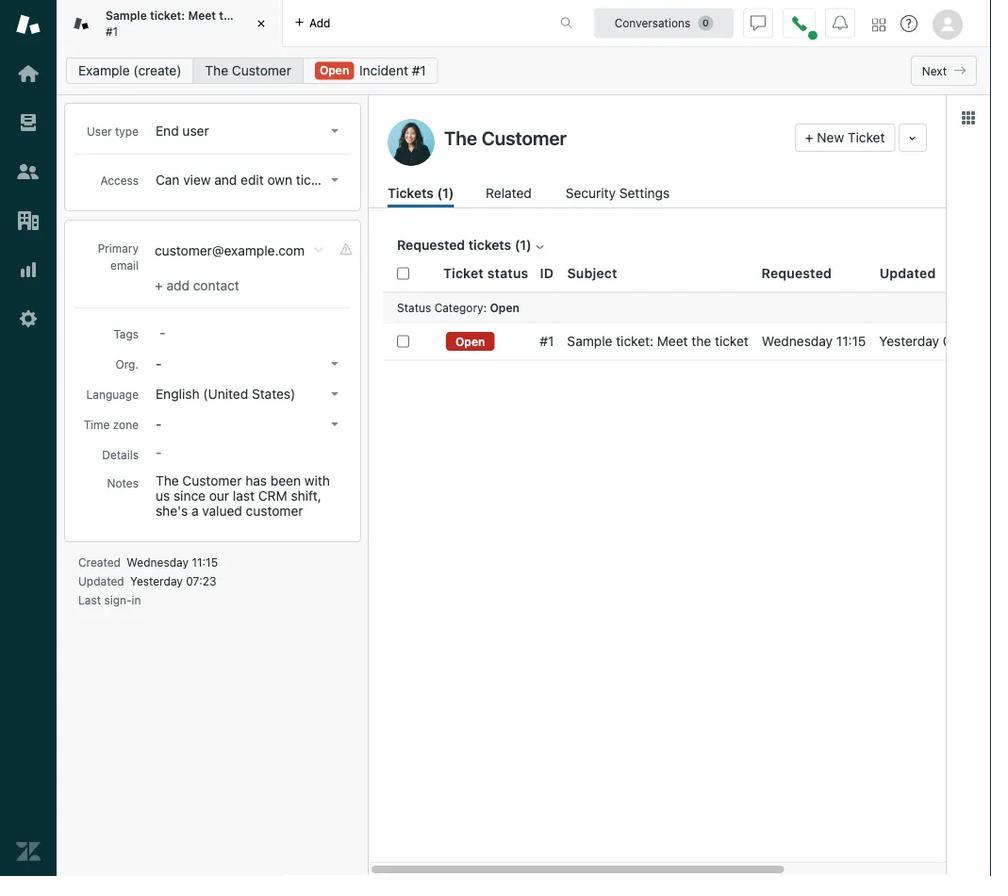 Task type: locate. For each thing, give the bounding box(es) containing it.
0 vertical spatial 11:15
[[837, 334, 866, 349]]

2 arrow down image from the top
[[331, 392, 339, 396]]

- button for org.
[[150, 351, 346, 377]]

0 vertical spatial sample
[[106, 9, 147, 22]]

+ inside button
[[806, 130, 814, 145]]

0 horizontal spatial the
[[219, 9, 237, 22]]

incident
[[360, 63, 408, 78]]

requested up wednesday 11:15 at the right top of page
[[762, 265, 832, 281]]

11:15 left yesterday 07:36
[[837, 334, 866, 349]]

+ for + new ticket
[[806, 130, 814, 145]]

tickets
[[388, 185, 434, 201]]

- field
[[152, 322, 346, 342]]

the down sample ticket: meet the ticket #1
[[205, 63, 228, 78]]

the inside the customer has been with us since our last crm shift, she's a valued customer
[[156, 473, 179, 489]]

2 vertical spatial arrow down image
[[331, 423, 339, 426]]

ticket:
[[150, 9, 185, 22], [616, 334, 654, 349]]

- right org.
[[156, 356, 162, 372]]

the
[[205, 63, 228, 78], [156, 473, 179, 489]]

None checkbox
[[397, 335, 409, 348]]

meet for sample ticket: meet the ticket #1
[[188, 9, 216, 22]]

#1
[[106, 25, 118, 38], [412, 63, 426, 78], [540, 334, 554, 349]]

arrow down image down - field
[[331, 362, 339, 366]]

grid containing ticket status
[[369, 255, 992, 876]]

#1 right incident at left top
[[412, 63, 426, 78]]

1 vertical spatial arrow down image
[[331, 392, 339, 396]]

edit
[[241, 172, 264, 188]]

1 horizontal spatial sample
[[567, 334, 613, 349]]

add button
[[283, 0, 342, 46]]

1 horizontal spatial the
[[692, 334, 712, 349]]

1 vertical spatial customer
[[182, 473, 242, 489]]

sample for sample ticket: meet the ticket
[[567, 334, 613, 349]]

1 vertical spatial ticket
[[715, 334, 749, 349]]

yesterday
[[880, 334, 940, 349], [130, 575, 183, 588]]

ticket up the customer
[[240, 9, 272, 22]]

customer inside the customer has been with us since our last crm shift, she's a valued customer
[[182, 473, 242, 489]]

(1)
[[437, 185, 454, 201], [515, 237, 532, 253]]

a
[[192, 503, 199, 519]]

ticket: inside grid
[[616, 334, 654, 349]]

0 horizontal spatial ticket
[[443, 265, 484, 281]]

1 vertical spatial - button
[[150, 411, 346, 438]]

1 horizontal spatial yesterday
[[880, 334, 940, 349]]

zone
[[113, 418, 139, 431]]

and
[[214, 172, 237, 188]]

last
[[78, 593, 101, 607]]

in
[[132, 593, 141, 607]]

tickets inside button
[[296, 172, 337, 188]]

1 horizontal spatial requested
[[762, 265, 832, 281]]

0 vertical spatial yesterday
[[880, 334, 940, 349]]

0 horizontal spatial ticket
[[240, 9, 272, 22]]

0 vertical spatial arrow down image
[[331, 129, 339, 133]]

sample ticket: meet the ticket
[[567, 334, 749, 349]]

tickets (1)
[[388, 185, 454, 201]]

sample ticket: meet the ticket #1
[[106, 9, 272, 38]]

0 vertical spatial the
[[219, 9, 237, 22]]

has
[[246, 473, 267, 489]]

language
[[86, 388, 139, 401]]

1 horizontal spatial ticket
[[715, 334, 749, 349]]

wednesday inside grid
[[762, 334, 833, 349]]

0 horizontal spatial open
[[320, 64, 349, 77]]

0 horizontal spatial +
[[155, 278, 163, 293]]

(1) right tickets
[[437, 185, 454, 201]]

yesterday 07:36
[[880, 334, 979, 349]]

our
[[209, 488, 229, 504]]

updated inside grid
[[880, 265, 936, 281]]

ticket inside grid
[[715, 334, 749, 349]]

ticket for sample ticket: meet the ticket
[[715, 334, 749, 349]]

0 vertical spatial requested
[[397, 237, 465, 253]]

+ left new
[[806, 130, 814, 145]]

contact
[[193, 278, 239, 293]]

0 vertical spatial tickets
[[296, 172, 337, 188]]

0 horizontal spatial sample
[[106, 9, 147, 22]]

0 vertical spatial add
[[309, 17, 331, 30]]

sample down subject
[[567, 334, 613, 349]]

ticket right new
[[848, 130, 885, 145]]

1 horizontal spatial open
[[456, 335, 485, 348]]

ticket: up (create)
[[150, 9, 185, 22]]

1 vertical spatial yesterday
[[130, 575, 183, 588]]

ticket: for sample ticket: meet the ticket
[[616, 334, 654, 349]]

1 horizontal spatial ticket
[[848, 130, 885, 145]]

add right close icon
[[309, 17, 331, 30]]

1 vertical spatial open
[[490, 301, 520, 314]]

0 vertical spatial ticket
[[240, 9, 272, 22]]

ticket: for sample ticket: meet the ticket #1
[[150, 9, 185, 22]]

+
[[806, 130, 814, 145], [155, 278, 163, 293]]

0 vertical spatial +
[[806, 130, 814, 145]]

get started image
[[16, 61, 41, 86]]

#1 inside sample ticket: meet the ticket #1
[[106, 25, 118, 38]]

1 horizontal spatial add
[[309, 17, 331, 30]]

1 vertical spatial the
[[156, 473, 179, 489]]

1 vertical spatial 11:15
[[192, 556, 218, 569]]

1 horizontal spatial ticket:
[[616, 334, 654, 349]]

+ add contact
[[155, 278, 239, 293]]

1 - button from the top
[[150, 351, 346, 377]]

sample for sample ticket: meet the ticket #1
[[106, 9, 147, 22]]

11:15 inside grid
[[837, 334, 866, 349]]

1 vertical spatial ticket
[[443, 265, 484, 281]]

been
[[271, 473, 301, 489]]

#1 down id at the right of the page
[[540, 334, 554, 349]]

views image
[[16, 110, 41, 135]]

0 vertical spatial wednesday
[[762, 334, 833, 349]]

status category : open
[[397, 301, 520, 314]]

0 horizontal spatial ticket:
[[150, 9, 185, 22]]

1 vertical spatial wednesday
[[127, 556, 189, 569]]

- for time zone
[[156, 417, 162, 432]]

1 vertical spatial the
[[692, 334, 712, 349]]

1 vertical spatial updated
[[78, 575, 124, 588]]

1 vertical spatial +
[[155, 278, 163, 293]]

incident #1
[[360, 63, 426, 78]]

arrow down image inside can view and edit own tickets only button
[[331, 178, 339, 182]]

zendesk support image
[[16, 12, 41, 37]]

tickets up ticket status on the top of the page
[[469, 237, 512, 253]]

updated up yesterday 07:36
[[880, 265, 936, 281]]

requested tickets (1)
[[397, 237, 532, 253]]

requested up select all tickets checkbox
[[397, 237, 465, 253]]

1 horizontal spatial #1
[[412, 63, 426, 78]]

0 horizontal spatial yesterday
[[130, 575, 183, 588]]

the inside "link"
[[205, 63, 228, 78]]

0 vertical spatial meet
[[188, 9, 216, 22]]

the inside sample ticket: meet the ticket #1
[[219, 9, 237, 22]]

1 horizontal spatial tickets
[[469, 237, 512, 253]]

example
[[78, 63, 130, 78]]

since
[[174, 488, 206, 504]]

ticket: down subject
[[616, 334, 654, 349]]

0 vertical spatial ticket
[[848, 130, 885, 145]]

0 horizontal spatial 11:15
[[192, 556, 218, 569]]

open
[[320, 64, 349, 77], [490, 301, 520, 314], [456, 335, 485, 348]]

customer up valued
[[182, 473, 242, 489]]

0 horizontal spatial requested
[[397, 237, 465, 253]]

view
[[183, 172, 211, 188]]

user type
[[87, 125, 139, 138]]

0 horizontal spatial the
[[156, 473, 179, 489]]

meet inside grid
[[657, 334, 688, 349]]

1 horizontal spatial updated
[[880, 265, 936, 281]]

security settings link
[[566, 183, 675, 208]]

updated
[[880, 265, 936, 281], [78, 575, 124, 588]]

1 vertical spatial meet
[[657, 334, 688, 349]]

0 vertical spatial customer
[[232, 63, 291, 78]]

None text field
[[439, 124, 788, 152]]

0 horizontal spatial add
[[166, 278, 190, 293]]

crm
[[258, 488, 287, 504]]

tickets right own
[[296, 172, 337, 188]]

1 horizontal spatial 11:15
[[837, 334, 866, 349]]

customer down close icon
[[232, 63, 291, 78]]

the for sample ticket: meet the ticket #1
[[219, 9, 237, 22]]

updated down created
[[78, 575, 124, 588]]

primary
[[98, 242, 139, 255]]

arrow down image inside the end user button
[[331, 129, 339, 133]]

1 vertical spatial sample
[[567, 334, 613, 349]]

0 horizontal spatial tickets
[[296, 172, 337, 188]]

+ new ticket button
[[795, 124, 896, 152]]

0 vertical spatial #1
[[106, 25, 118, 38]]

requested for requested tickets (1)
[[397, 237, 465, 253]]

0 vertical spatial - button
[[150, 351, 346, 377]]

sample inside sample ticket: meet the ticket #1
[[106, 9, 147, 22]]

1 vertical spatial requested
[[762, 265, 832, 281]]

1 horizontal spatial meet
[[657, 334, 688, 349]]

ticket for sample ticket: meet the ticket #1
[[240, 9, 272, 22]]

settings
[[620, 185, 670, 201]]

the up she's
[[156, 473, 179, 489]]

1 arrow down image from the top
[[331, 129, 339, 133]]

admin image
[[16, 307, 41, 331]]

0 vertical spatial ticket:
[[150, 9, 185, 22]]

open left incident at left top
[[320, 64, 349, 77]]

add
[[309, 17, 331, 30], [166, 278, 190, 293]]

open right :
[[490, 301, 520, 314]]

button displays agent's chat status as invisible. image
[[751, 16, 766, 31]]

- button down english (united states) button
[[150, 411, 346, 438]]

0 vertical spatial updated
[[880, 265, 936, 281]]

- right zone
[[156, 417, 162, 432]]

customer inside "link"
[[232, 63, 291, 78]]

status
[[397, 301, 431, 314]]

type
[[115, 125, 139, 138]]

sample
[[106, 9, 147, 22], [567, 334, 613, 349]]

2 arrow down image from the top
[[331, 362, 339, 366]]

0 vertical spatial arrow down image
[[331, 178, 339, 182]]

email
[[110, 259, 139, 272]]

tab containing sample ticket: meet the ticket
[[57, 0, 283, 47]]

yesterday left 07:36
[[880, 334, 940, 349]]

1 vertical spatial -
[[156, 417, 162, 432]]

1 vertical spatial tickets
[[469, 237, 512, 253]]

arrow down image
[[331, 129, 339, 133], [331, 392, 339, 396], [331, 423, 339, 426]]

ticket inside sample ticket: meet the ticket #1
[[240, 9, 272, 22]]

notifications image
[[833, 16, 848, 31]]

2 vertical spatial open
[[456, 335, 485, 348]]

ticket left wednesday 11:15 at the right top of page
[[715, 334, 749, 349]]

updated inside created wednesday 11:15 updated yesterday 07:23 last sign-in
[[78, 575, 124, 588]]

1 arrow down image from the top
[[331, 178, 339, 182]]

(1) up status
[[515, 237, 532, 253]]

1 horizontal spatial wednesday
[[762, 334, 833, 349]]

sample up example (create)
[[106, 9, 147, 22]]

tab
[[57, 0, 283, 47]]

arrow down image left only
[[331, 178, 339, 182]]

arrow down image for can view and edit own tickets only
[[331, 178, 339, 182]]

2 vertical spatial #1
[[540, 334, 554, 349]]

2 - button from the top
[[150, 411, 346, 438]]

0 horizontal spatial meet
[[188, 9, 216, 22]]

grid
[[369, 255, 992, 876]]

0 horizontal spatial #1
[[106, 25, 118, 38]]

#1 up example on the top of the page
[[106, 25, 118, 38]]

11:15 inside created wednesday 11:15 updated yesterday 07:23 last sign-in
[[192, 556, 218, 569]]

arrow down image for user
[[331, 129, 339, 133]]

0 horizontal spatial updated
[[78, 575, 124, 588]]

can view and edit own tickets only
[[156, 172, 366, 188]]

1 vertical spatial #1
[[412, 63, 426, 78]]

- button up english (united states) button
[[150, 351, 346, 377]]

add left contact
[[166, 278, 190, 293]]

yesterday up in
[[130, 575, 183, 588]]

arrow down image
[[331, 178, 339, 182], [331, 362, 339, 366]]

meet inside sample ticket: meet the ticket #1
[[188, 9, 216, 22]]

0 vertical spatial open
[[320, 64, 349, 77]]

1 vertical spatial arrow down image
[[331, 362, 339, 366]]

0 vertical spatial the
[[205, 63, 228, 78]]

created
[[78, 556, 121, 569]]

customer@example.com
[[155, 243, 305, 259]]

open inside secondary element
[[320, 64, 349, 77]]

1 vertical spatial add
[[166, 278, 190, 293]]

ticket down requested tickets (1)
[[443, 265, 484, 281]]

created wednesday 11:15 updated yesterday 07:23 last sign-in
[[78, 556, 218, 607]]

ticket inside button
[[848, 130, 885, 145]]

example (create) button
[[66, 58, 194, 84]]

0 vertical spatial -
[[156, 356, 162, 372]]

valued
[[202, 503, 242, 519]]

arrow down image inside english (united states) button
[[331, 392, 339, 396]]

1 horizontal spatial the
[[205, 63, 228, 78]]

customer for the customer
[[232, 63, 291, 78]]

1 vertical spatial ticket:
[[616, 334, 654, 349]]

1 vertical spatial (1)
[[515, 237, 532, 253]]

ticket
[[848, 130, 885, 145], [443, 265, 484, 281]]

ticket
[[240, 9, 272, 22], [715, 334, 749, 349]]

close image
[[252, 14, 271, 33]]

get help image
[[901, 15, 918, 32]]

2 - from the top
[[156, 417, 162, 432]]

11:15
[[837, 334, 866, 349], [192, 556, 218, 569]]

customer
[[232, 63, 291, 78], [182, 473, 242, 489]]

+ left contact
[[155, 278, 163, 293]]

0 vertical spatial (1)
[[437, 185, 454, 201]]

2 horizontal spatial #1
[[540, 334, 554, 349]]

meet
[[188, 9, 216, 22], [657, 334, 688, 349]]

11:15 up 07:23 on the bottom of the page
[[192, 556, 218, 569]]

(create)
[[133, 63, 182, 78]]

ticket: inside sample ticket: meet the ticket #1
[[150, 9, 185, 22]]

1 - from the top
[[156, 356, 162, 372]]

open down category
[[456, 335, 485, 348]]

customer
[[246, 503, 303, 519]]

the inside grid
[[692, 334, 712, 349]]

0 horizontal spatial wednesday
[[127, 556, 189, 569]]

1 horizontal spatial +
[[806, 130, 814, 145]]



Task type: describe. For each thing, give the bounding box(es) containing it.
sample ticket: meet the ticket link
[[567, 333, 749, 350]]

tabs tab list
[[57, 0, 541, 47]]

can
[[156, 172, 180, 188]]

end
[[156, 123, 179, 139]]

own
[[267, 172, 293, 188]]

0 horizontal spatial (1)
[[437, 185, 454, 201]]

Select All Tickets checkbox
[[397, 267, 409, 279]]

conversations
[[615, 17, 691, 30]]

#1 inside secondary element
[[412, 63, 426, 78]]

the customer link
[[193, 58, 304, 84]]

she's
[[156, 503, 188, 519]]

the for the customer
[[205, 63, 228, 78]]

meet for sample ticket: meet the ticket
[[657, 334, 688, 349]]

related
[[486, 185, 532, 201]]

requested for requested
[[762, 265, 832, 281]]

+ for + add contact
[[155, 278, 163, 293]]

reporting image
[[16, 258, 41, 282]]

shift,
[[291, 488, 322, 504]]

the customer has been with us since our last crm shift, she's a valued customer
[[156, 473, 334, 519]]

main element
[[0, 0, 57, 876]]

access
[[101, 174, 139, 187]]

2 horizontal spatial open
[[490, 301, 520, 314]]

user
[[87, 125, 112, 138]]

ticket status
[[443, 265, 529, 281]]

next
[[923, 64, 947, 77]]

details
[[102, 448, 139, 461]]

add inside dropdown button
[[309, 17, 331, 30]]

arrow down image for -
[[331, 362, 339, 366]]

+ new ticket
[[806, 130, 885, 145]]

time zone
[[84, 418, 139, 431]]

last
[[233, 488, 255, 504]]

time
[[84, 418, 110, 431]]

org.
[[116, 358, 139, 371]]

end user
[[156, 123, 209, 139]]

- for org.
[[156, 356, 162, 372]]

zendesk products image
[[873, 18, 886, 32]]

(united
[[203, 386, 248, 402]]

end user button
[[150, 118, 346, 144]]

security
[[566, 185, 616, 201]]

tags
[[114, 327, 139, 341]]

wednesday 11:15
[[762, 334, 866, 349]]

07:23
[[186, 575, 217, 588]]

1 horizontal spatial (1)
[[515, 237, 532, 253]]

arrow down image for (united
[[331, 392, 339, 396]]

- button for time zone
[[150, 411, 346, 438]]

english
[[156, 386, 200, 402]]

id
[[540, 265, 554, 281]]

subject
[[568, 265, 618, 281]]

ticket inside grid
[[443, 265, 484, 281]]

with
[[305, 473, 330, 489]]

example (create)
[[78, 63, 182, 78]]

secondary element
[[57, 52, 992, 90]]

english (united states) button
[[150, 381, 346, 408]]

:
[[484, 301, 487, 314]]

conversations button
[[594, 8, 734, 38]]

apps image
[[961, 110, 976, 125]]

customer for the customer has been with us since our last crm shift, she's a valued customer
[[182, 473, 242, 489]]

sign-
[[104, 593, 132, 607]]

category
[[435, 301, 484, 314]]

organizations image
[[16, 209, 41, 233]]

the for sample ticket: meet the ticket
[[692, 334, 712, 349]]

customers image
[[16, 159, 41, 184]]

new
[[817, 130, 845, 145]]

related link
[[486, 183, 534, 208]]

primary email
[[98, 242, 139, 272]]

user
[[182, 123, 209, 139]]

us
[[156, 488, 170, 504]]

3 arrow down image from the top
[[331, 423, 339, 426]]

07:36
[[943, 334, 979, 349]]

states)
[[252, 386, 296, 402]]

zendesk image
[[16, 840, 41, 864]]

tickets (1) link
[[388, 183, 454, 208]]

yesterday inside created wednesday 11:15 updated yesterday 07:23 last sign-in
[[130, 575, 183, 588]]

notes
[[107, 476, 139, 490]]

status
[[488, 265, 529, 281]]

the customer
[[205, 63, 291, 78]]

security settings
[[566, 185, 670, 201]]

next button
[[911, 56, 977, 86]]

only
[[340, 172, 366, 188]]

can view and edit own tickets only button
[[150, 167, 366, 193]]

the for the customer has been with us since our last crm shift, she's a valued customer
[[156, 473, 179, 489]]

english (united states)
[[156, 386, 296, 402]]

wednesday inside created wednesday 11:15 updated yesterday 07:23 last sign-in
[[127, 556, 189, 569]]



Task type: vqa. For each thing, say whether or not it's contained in the screenshot.
'Primary'
yes



